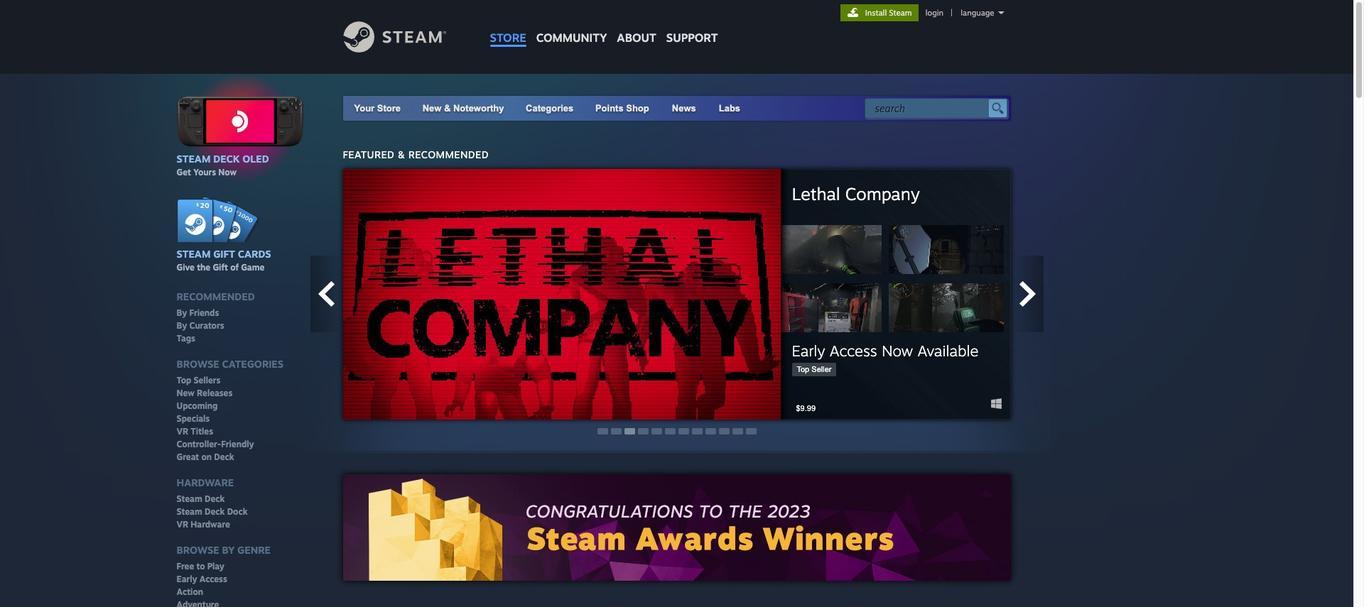 Task type: vqa. For each thing, say whether or not it's contained in the screenshot.
Install Steam
yes



Task type: locate. For each thing, give the bounding box(es) containing it.
yours
[[193, 167, 216, 177]]

early
[[792, 342, 826, 360], [177, 574, 197, 585]]

early inside early access now available top seller
[[792, 342, 826, 360]]

& right featured
[[398, 149, 405, 161]]

1 horizontal spatial &
[[444, 103, 451, 114]]

company
[[846, 183, 920, 204]]

releases
[[197, 388, 233, 399]]

support link
[[662, 0, 723, 48]]

your store
[[354, 103, 401, 114]]

available
[[918, 342, 979, 360]]

store link
[[485, 0, 531, 52]]

1 vertical spatial vr
[[177, 520, 188, 530]]

0 vertical spatial new
[[423, 103, 442, 114]]

1 vertical spatial &
[[398, 149, 405, 161]]

gift up give the gift of game
[[213, 248, 235, 260]]

recommended down new & noteworthy
[[409, 149, 489, 161]]

0 horizontal spatial now
[[218, 167, 237, 177]]

1 vertical spatial new
[[177, 388, 195, 399]]

0 horizontal spatial access
[[200, 574, 227, 585]]

1 vertical spatial access
[[200, 574, 227, 585]]

your
[[354, 103, 375, 114]]

friendly
[[221, 439, 254, 450]]

store
[[490, 31, 527, 45]]

categories left points
[[526, 103, 574, 114]]

hardware steam deck steam deck dock vr hardware
[[177, 477, 248, 530]]

2 browse from the top
[[177, 545, 219, 557]]

community
[[536, 31, 607, 45]]

login
[[926, 8, 944, 18]]

by up tags
[[177, 321, 187, 331]]

new releases link
[[177, 388, 233, 400]]

0 vertical spatial access
[[830, 342, 878, 360]]

1 horizontal spatial recommended
[[409, 149, 489, 161]]

browse by genre free to play early access action
[[177, 545, 271, 598]]

2 vr from the top
[[177, 520, 188, 530]]

recommended
[[409, 149, 489, 161], [177, 291, 255, 303]]

&
[[444, 103, 451, 114], [398, 149, 405, 161]]

0 vertical spatial gift
[[213, 248, 235, 260]]

access
[[830, 342, 878, 360], [200, 574, 227, 585]]

early up the seller
[[792, 342, 826, 360]]

1 vertical spatial categories
[[222, 358, 284, 370]]

seller
[[812, 365, 832, 374]]

new up upcoming
[[177, 388, 195, 399]]

language
[[961, 8, 995, 18]]

featured & recommended
[[343, 149, 489, 161]]

news
[[672, 103, 696, 114]]

early access now available top seller
[[792, 342, 979, 374]]

deck inside browse categories top sellers new releases upcoming specials vr titles controller-friendly great on deck
[[214, 452, 234, 463]]

0 horizontal spatial categories
[[222, 358, 284, 370]]

hardware down steam deck dock link
[[191, 520, 230, 530]]

install
[[866, 8, 887, 18]]

top inside browse categories top sellers new releases upcoming specials vr titles controller-friendly great on deck
[[177, 375, 191, 386]]

recommended up friends
[[177, 291, 255, 303]]

deck up get yours now
[[213, 153, 240, 165]]

0 vertical spatial now
[[218, 167, 237, 177]]

curators
[[189, 321, 224, 331]]

None search field
[[865, 98, 1008, 119]]

categories inside browse categories top sellers new releases upcoming specials vr titles controller-friendly great on deck
[[222, 358, 284, 370]]

0 vertical spatial early
[[792, 342, 826, 360]]

by left friends
[[177, 308, 187, 319]]

login | language
[[926, 8, 995, 18]]

1 vertical spatial browse
[[177, 545, 219, 557]]

free
[[177, 562, 194, 572]]

upcoming
[[177, 401, 218, 412]]

access inside the browse by genre free to play early access action
[[200, 574, 227, 585]]

controller-friendly link
[[177, 439, 254, 451]]

link to the steam homepage image
[[343, 21, 468, 53]]

gift down steam gift cards
[[213, 262, 228, 273]]

0 vertical spatial categories
[[526, 103, 574, 114]]

search search field
[[875, 100, 986, 118]]

1 horizontal spatial early
[[792, 342, 826, 360]]

1 horizontal spatial access
[[830, 342, 878, 360]]

the
[[197, 262, 211, 273]]

browse inside the browse by genre free to play early access action
[[177, 545, 219, 557]]

deck
[[213, 153, 240, 165], [214, 452, 234, 463], [205, 494, 225, 505], [205, 507, 225, 518]]

new & noteworthy link
[[423, 103, 504, 114]]

now inside early access now available top seller
[[882, 342, 913, 360]]

now
[[218, 167, 237, 177], [882, 342, 913, 360]]

browse inside browse categories top sellers new releases upcoming specials vr titles controller-friendly great on deck
[[177, 358, 219, 370]]

deck up vr hardware link
[[205, 507, 225, 518]]

support
[[667, 31, 718, 45]]

new inside browse categories top sellers new releases upcoming specials vr titles controller-friendly great on deck
[[177, 388, 195, 399]]

1 horizontal spatial now
[[882, 342, 913, 360]]

deck up steam deck dock link
[[205, 494, 225, 505]]

points shop
[[596, 103, 650, 114]]

global menu navigation
[[485, 0, 723, 52]]

now down "steam deck oled"
[[218, 167, 237, 177]]

store
[[377, 103, 401, 114]]

0 horizontal spatial early
[[177, 574, 197, 585]]

0 vertical spatial recommended
[[409, 149, 489, 161]]

game
[[241, 262, 265, 273]]

browse
[[177, 358, 219, 370], [177, 545, 219, 557]]

0 vertical spatial browse
[[177, 358, 219, 370]]

hardware up steam deck 'link'
[[177, 477, 234, 489]]

deck down controller-friendly link
[[214, 452, 234, 463]]

0 vertical spatial vr
[[177, 427, 188, 437]]

access down "play"
[[200, 574, 227, 585]]

featured
[[343, 149, 395, 161]]

steam gift cards
[[177, 248, 271, 260]]

steam up steam deck dock link
[[177, 494, 202, 505]]

new & noteworthy
[[423, 103, 504, 114]]

steam deck link
[[177, 494, 225, 506]]

browse up to at the bottom left
[[177, 545, 219, 557]]

gift
[[213, 248, 235, 260], [213, 262, 228, 273]]

0 vertical spatial top
[[797, 365, 810, 374]]

steam deck oled
[[177, 153, 269, 165]]

labs
[[719, 103, 741, 114]]

1 horizontal spatial top
[[797, 365, 810, 374]]

new
[[423, 103, 442, 114], [177, 388, 195, 399]]

0 vertical spatial by
[[177, 308, 187, 319]]

friends
[[189, 308, 219, 319]]

browse categories top sellers new releases upcoming specials vr titles controller-friendly great on deck
[[177, 358, 284, 463]]

vr down steam deck 'link'
[[177, 520, 188, 530]]

by
[[222, 545, 235, 557]]

top
[[797, 365, 810, 374], [177, 375, 191, 386]]

now left available
[[882, 342, 913, 360]]

early down free
[[177, 574, 197, 585]]

categories up 'releases'
[[222, 358, 284, 370]]

dock
[[227, 507, 248, 518]]

& left noteworthy
[[444, 103, 451, 114]]

categories
[[526, 103, 574, 114], [222, 358, 284, 370]]

steam right install
[[889, 8, 912, 18]]

top left sellers
[[177, 375, 191, 386]]

1 horizontal spatial new
[[423, 103, 442, 114]]

vr down specials link
[[177, 427, 188, 437]]

0 horizontal spatial new
[[177, 388, 195, 399]]

steam up get
[[177, 153, 211, 165]]

1 browse from the top
[[177, 358, 219, 370]]

1 vr from the top
[[177, 427, 188, 437]]

your store link
[[354, 103, 401, 114]]

vr
[[177, 427, 188, 437], [177, 520, 188, 530]]

& for new
[[444, 103, 451, 114]]

1 vertical spatial top
[[177, 375, 191, 386]]

1 vertical spatial early
[[177, 574, 197, 585]]

1 vertical spatial by
[[177, 321, 187, 331]]

|
[[951, 8, 953, 18]]

hardware
[[177, 477, 234, 489], [191, 520, 230, 530]]

genre
[[237, 545, 271, 557]]

new right "store"
[[423, 103, 442, 114]]

1 vertical spatial hardware
[[191, 520, 230, 530]]

browse up top sellers link
[[177, 358, 219, 370]]

about
[[617, 31, 657, 45]]

0 horizontal spatial &
[[398, 149, 405, 161]]

tags
[[177, 334, 195, 344]]

about link
[[612, 0, 662, 48]]

lethal
[[792, 183, 841, 204]]

access up the seller
[[830, 342, 878, 360]]

steam
[[889, 8, 912, 18], [177, 153, 211, 165], [177, 248, 211, 260], [177, 494, 202, 505], [177, 507, 202, 518]]

top left the seller
[[797, 365, 810, 374]]

0 horizontal spatial top
[[177, 375, 191, 386]]

0 horizontal spatial recommended
[[177, 291, 255, 303]]

to
[[197, 562, 205, 572]]

1 vertical spatial now
[[882, 342, 913, 360]]

0 vertical spatial &
[[444, 103, 451, 114]]



Task type: describe. For each thing, give the bounding box(es) containing it.
great on deck link
[[177, 452, 234, 464]]

install steam
[[866, 8, 912, 18]]

tags link
[[177, 334, 195, 345]]

lethal company
[[792, 183, 920, 204]]

vr inside hardware steam deck steam deck dock vr hardware
[[177, 520, 188, 530]]

0 vertical spatial hardware
[[177, 477, 234, 489]]

vr hardware link
[[177, 520, 230, 531]]

get yours now
[[177, 167, 237, 177]]

vr inside browse categories top sellers new releases upcoming specials vr titles controller-friendly great on deck
[[177, 427, 188, 437]]

steam up give
[[177, 248, 211, 260]]

steam down steam deck 'link'
[[177, 507, 202, 518]]

give the gift of game
[[177, 262, 265, 273]]

top inside early access now available top seller
[[797, 365, 810, 374]]

labs link
[[708, 96, 752, 121]]

& for featured
[[398, 149, 405, 161]]

points
[[596, 103, 624, 114]]

cards
[[238, 248, 271, 260]]

recommended by friends by curators tags
[[177, 291, 255, 344]]

now for access
[[882, 342, 913, 360]]

play
[[207, 562, 225, 572]]

great
[[177, 452, 199, 463]]

steam deck dock link
[[177, 507, 248, 518]]

1 by from the top
[[177, 308, 187, 319]]

news link
[[661, 96, 708, 121]]

steam inside account menu 'navigation'
[[889, 8, 912, 18]]

on
[[201, 452, 212, 463]]

categories link
[[526, 103, 574, 114]]

upcoming link
[[177, 401, 218, 412]]

action
[[177, 587, 203, 598]]

2 by from the top
[[177, 321, 187, 331]]

specials
[[177, 414, 210, 425]]

noteworthy
[[453, 103, 504, 114]]

browse for categories
[[177, 358, 219, 370]]

sellers
[[194, 375, 221, 386]]

early inside the browse by genre free to play early access action
[[177, 574, 197, 585]]

points shop link
[[584, 96, 661, 121]]

browse for by
[[177, 545, 219, 557]]

install steam link
[[841, 4, 919, 21]]

1 vertical spatial gift
[[213, 262, 228, 273]]

1 horizontal spatial categories
[[526, 103, 574, 114]]

early access link
[[177, 574, 227, 586]]

account menu navigation
[[841, 4, 1011, 21]]

specials link
[[177, 414, 210, 425]]

by curators link
[[177, 321, 224, 332]]

login link
[[923, 8, 947, 18]]

by friends link
[[177, 308, 219, 319]]

controller-
[[177, 439, 221, 450]]

shop
[[626, 103, 650, 114]]

get
[[177, 167, 191, 177]]

$9.99
[[796, 404, 816, 413]]

free to play link
[[177, 562, 225, 573]]

action link
[[177, 587, 203, 599]]

top sellers link
[[177, 375, 221, 387]]

titles
[[191, 427, 213, 437]]

community link
[[531, 0, 612, 52]]

give
[[177, 262, 195, 273]]

of
[[230, 262, 239, 273]]

oled
[[243, 153, 269, 165]]

access inside early access now available top seller
[[830, 342, 878, 360]]

now for yours
[[218, 167, 237, 177]]

vr titles link
[[177, 427, 213, 438]]

1 vertical spatial recommended
[[177, 291, 255, 303]]



